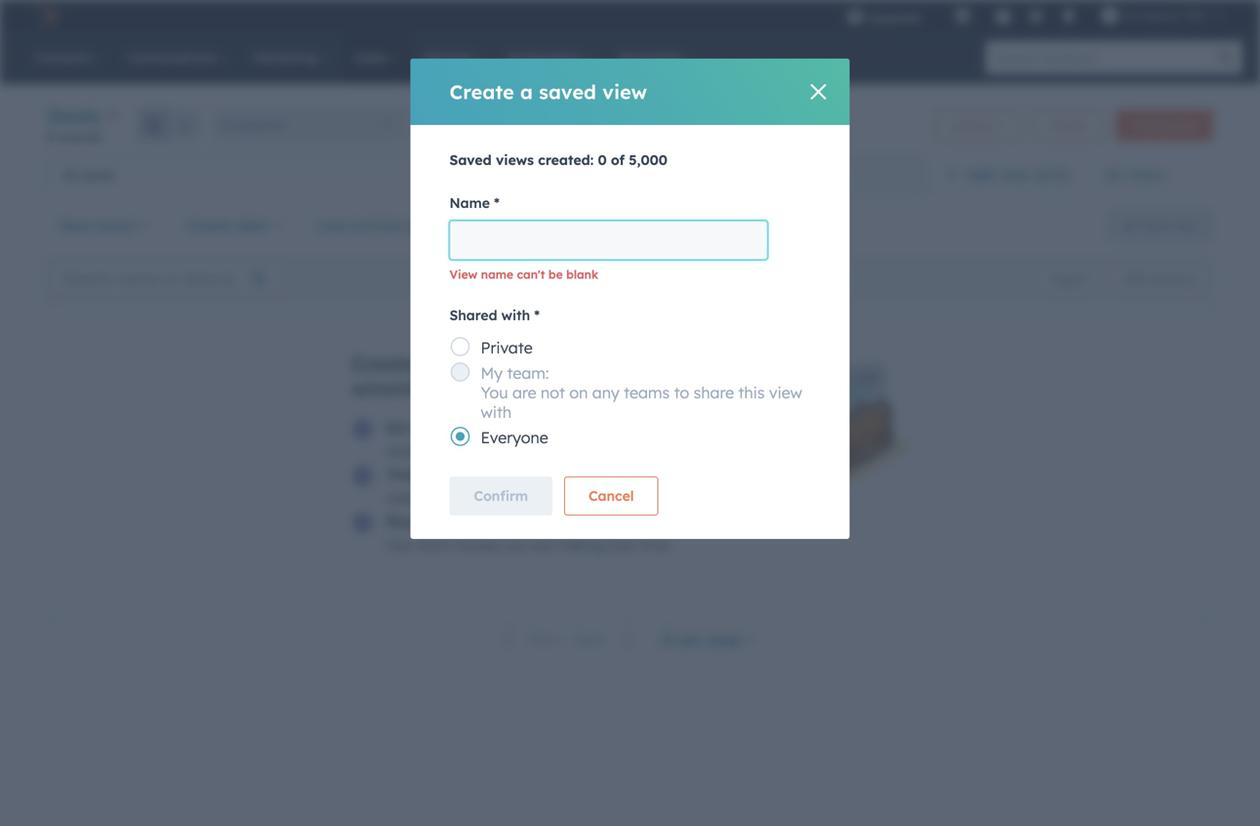 Task type: describe. For each thing, give the bounding box(es) containing it.
to inside my team: you are not on any teams to share this view with
[[674, 383, 690, 402]]

columns
[[1151, 271, 1196, 286]]

winning
[[352, 376, 429, 400]]

to inside the create a deal to start building your winning sales process
[[489, 352, 509, 376]]

5,000
[[629, 151, 668, 168]]

stages
[[600, 419, 643, 436]]

all for all pipelines
[[221, 117, 234, 132]]

create for create a deal to start building your winning sales process
[[352, 352, 416, 376]]

25
[[661, 631, 676, 648]]

upgrade
[[868, 9, 923, 25]]

Search HubSpot search field
[[986, 41, 1226, 74]]

save view
[[1142, 218, 1197, 233]]

save
[[1142, 218, 1169, 233]]

shared
[[450, 307, 498, 324]]

my deals
[[501, 167, 559, 184]]

set
[[387, 419, 409, 436]]

deal inside button
[[1174, 118, 1197, 133]]

keep
[[606, 513, 637, 530]]

last
[[319, 217, 348, 234]]

of for progress
[[629, 466, 642, 483]]

next button
[[567, 627, 648, 653]]

edit columns
[[1126, 271, 1196, 286]]

1 vertical spatial you
[[504, 536, 527, 553]]

all views
[[1106, 166, 1165, 183]]

create deal
[[1133, 118, 1197, 133]]

mateo roberts image
[[1101, 7, 1119, 24]]

add view (2/5)
[[968, 166, 1069, 183]]

search image
[[1220, 51, 1233, 64]]

settings link
[[1024, 5, 1049, 26]]

are inside so you can keep track of how much money you are making over time.
[[531, 536, 552, 553]]

gets
[[575, 489, 603, 506]]

close date
[[490, 217, 562, 234]]

view inside popup button
[[999, 166, 1030, 183]]

deals up milestones
[[470, 419, 507, 436]]

saved
[[450, 151, 492, 168]]

deals for my deals
[[525, 167, 559, 184]]

deals banner
[[47, 102, 1214, 155]]

with inside with stages for the real-life milestones in your process.
[[569, 419, 596, 436]]

close
[[490, 217, 526, 234]]

confirm button
[[450, 477, 553, 516]]

actions
[[952, 118, 993, 133]]

create for create date
[[188, 217, 233, 234]]

view inside button
[[1172, 218, 1197, 233]]

a for deal
[[422, 352, 435, 376]]

confirm
[[474, 487, 528, 504]]

notifications button
[[1053, 0, 1086, 31]]

*
[[534, 307, 540, 324]]

report on your sales
[[387, 513, 529, 530]]

deal
[[60, 217, 91, 234]]

0 vertical spatial you
[[551, 513, 575, 530]]

nothing
[[522, 489, 571, 506]]

(2/5)
[[1035, 166, 1069, 183]]

marketplaces button
[[942, 0, 983, 31]]

export
[[1052, 271, 1089, 286]]

settings image
[[1028, 8, 1045, 26]]

close date button
[[477, 206, 588, 245]]

a for saved
[[521, 80, 533, 104]]

prev button
[[492, 627, 567, 653]]

deals for track deals
[[429, 466, 465, 483]]

pagination navigation
[[492, 627, 648, 653]]

view
[[450, 267, 478, 282]]

the inside to visualize the progress of your sales and make sure nothing gets lost.
[[545, 466, 565, 483]]

how
[[387, 536, 413, 553]]

teams
[[624, 383, 670, 402]]

add view (2/5) button
[[934, 155, 1093, 194]]

0 inside create a saved view dialog
[[598, 151, 607, 168]]

your up money
[[459, 513, 490, 530]]

views for all
[[1127, 166, 1165, 183]]

25 per page
[[661, 631, 742, 648]]

set up your deals pipeline
[[387, 419, 565, 436]]

0 inside deals banner
[[47, 129, 55, 144]]

private
[[481, 338, 533, 357]]

with stages for the real-life milestones in your process.
[[387, 419, 690, 459]]

my for my team: you are not on any teams to share this view with
[[481, 363, 503, 383]]

date for create date
[[237, 217, 268, 234]]

all for all views
[[1106, 166, 1123, 183]]

process
[[490, 376, 564, 400]]

over
[[608, 536, 636, 553]]

create a saved view dialog
[[411, 59, 850, 539]]

help image
[[995, 9, 1013, 26]]

any
[[593, 383, 620, 402]]

search button
[[1210, 41, 1243, 74]]

filters
[[705, 217, 744, 234]]

hubspot link
[[23, 4, 73, 27]]

are inside my team: you are not on any teams to share this view with
[[513, 383, 537, 402]]

2 horizontal spatial sales
[[494, 513, 529, 530]]

none text field inside 'name' element
[[450, 221, 768, 260]]

view right saved
[[603, 80, 648, 104]]

building
[[568, 352, 648, 376]]

edit
[[1126, 271, 1147, 286]]

of for 0
[[611, 151, 625, 168]]

upgrade image
[[847, 9, 864, 26]]

share
[[694, 383, 734, 402]]

import button
[[1033, 110, 1105, 141]]

your inside the create a deal to start building your winning sales process
[[654, 352, 699, 376]]

shared with * element
[[450, 331, 811, 452]]

company
[[1123, 7, 1181, 23]]

deal owner button
[[47, 206, 163, 245]]

can't
[[517, 267, 545, 282]]

deal owner
[[60, 217, 137, 234]]

sales inside to visualize the progress of your sales and make sure nothing gets lost.
[[387, 489, 419, 506]]

my for my deals
[[501, 167, 521, 184]]

save view button
[[1108, 210, 1214, 241]]

make
[[451, 489, 487, 506]]

of inside so you can keep track of how much money you are making over time.
[[677, 513, 691, 530]]

edit columns button
[[1113, 266, 1209, 292]]

all pipelines
[[221, 117, 286, 132]]

records
[[58, 129, 102, 144]]

time.
[[640, 536, 672, 553]]

next
[[574, 631, 606, 648]]

create a deal to start building your winning sales process
[[352, 352, 699, 400]]

advanced filters (0)
[[633, 217, 768, 234]]

deals button
[[47, 102, 119, 130]]



Task type: locate. For each thing, give the bounding box(es) containing it.
all deals
[[63, 167, 116, 184]]

the right for
[[669, 419, 690, 436]]

create up set
[[352, 352, 416, 376]]

1 horizontal spatial of
[[629, 466, 642, 483]]

help button
[[987, 0, 1020, 31]]

view name can't be blank
[[450, 267, 599, 282]]

deals up and at the bottom left of page
[[429, 466, 465, 483]]

0 horizontal spatial date
[[237, 217, 268, 234]]

per
[[680, 631, 703, 648]]

are left not
[[513, 383, 537, 402]]

much
[[417, 536, 452, 553]]

date inside last activity date popup button
[[408, 217, 439, 234]]

on down and at the bottom left of page
[[437, 513, 455, 530]]

views up save
[[1127, 166, 1165, 183]]

my inside button
[[501, 167, 521, 184]]

your up teams at the top of the page
[[654, 352, 699, 376]]

of inside create a saved view dialog
[[611, 151, 625, 168]]

create for create deal
[[1133, 118, 1170, 133]]

visualize
[[486, 466, 541, 483]]

to down milestones
[[469, 466, 483, 483]]

company 902
[[1123, 7, 1206, 23]]

are down so
[[531, 536, 552, 553]]

date for close date
[[531, 217, 562, 234]]

activity
[[352, 217, 404, 234]]

deal
[[1174, 118, 1197, 133], [441, 352, 483, 376]]

this
[[739, 383, 765, 402]]

0 records
[[47, 129, 102, 144]]

a up the 'up'
[[422, 352, 435, 376]]

all left pipelines
[[221, 117, 234, 132]]

1 horizontal spatial the
[[669, 419, 690, 436]]

sales down sure
[[494, 513, 529, 530]]

0 horizontal spatial a
[[422, 352, 435, 376]]

add
[[968, 166, 995, 183]]

deals inside button
[[82, 167, 116, 184]]

0 vertical spatial are
[[513, 383, 537, 402]]

views for saved
[[496, 151, 534, 168]]

last activity date button
[[306, 206, 465, 245]]

of up lost.
[[629, 466, 642, 483]]

be
[[549, 267, 563, 282]]

a left saved
[[521, 80, 533, 104]]

create a saved view
[[450, 80, 648, 104]]

a inside the create a deal to start building your winning sales process
[[422, 352, 435, 376]]

0 vertical spatial of
[[611, 151, 625, 168]]

all down 0 records
[[63, 167, 78, 184]]

create date
[[188, 217, 268, 234]]

my right the saved
[[501, 167, 521, 184]]

all pipelines button
[[212, 109, 407, 140]]

1 vertical spatial the
[[545, 466, 565, 483]]

export button
[[1039, 266, 1101, 292]]

2 horizontal spatial date
[[531, 217, 562, 234]]

track
[[641, 513, 673, 530]]

1 vertical spatial on
[[437, 513, 455, 530]]

1 horizontal spatial 0
[[598, 151, 607, 168]]

group inside deals banner
[[139, 109, 200, 140]]

group
[[139, 109, 200, 140]]

created:
[[538, 151, 594, 168]]

2 horizontal spatial to
[[674, 383, 690, 402]]

0 vertical spatial on
[[570, 383, 588, 402]]

report
[[387, 513, 433, 530]]

the inside with stages for the real-life milestones in your process.
[[669, 419, 690, 436]]

and
[[423, 489, 448, 506]]

view right "this"
[[770, 383, 803, 402]]

name
[[450, 194, 490, 211]]

all
[[221, 117, 234, 132], [1106, 166, 1123, 183], [63, 167, 78, 184]]

deals
[[47, 104, 101, 128]]

your inside to visualize the progress of your sales and make sure nothing gets lost.
[[646, 466, 674, 483]]

0 horizontal spatial all
[[63, 167, 78, 184]]

sales up set up your deals pipeline at the bottom of the page
[[435, 376, 484, 400]]

milestones
[[439, 442, 508, 459]]

create up the saved
[[450, 80, 515, 104]]

2 vertical spatial to
[[469, 466, 483, 483]]

on
[[570, 383, 588, 402], [437, 513, 455, 530]]

0 horizontal spatial sales
[[387, 489, 419, 506]]

of inside to visualize the progress of your sales and make sure nothing gets lost.
[[629, 466, 642, 483]]

view right save
[[1172, 218, 1197, 233]]

sales down track
[[387, 489, 419, 506]]

all deals button
[[47, 155, 486, 194]]

1 vertical spatial of
[[629, 466, 642, 483]]

all for all deals
[[63, 167, 78, 184]]

0 horizontal spatial deal
[[441, 352, 483, 376]]

close image
[[811, 84, 827, 100]]

views inside create a saved view dialog
[[496, 151, 534, 168]]

deals inside button
[[525, 167, 559, 184]]

0 horizontal spatial to
[[469, 466, 483, 483]]

create inside button
[[1133, 118, 1170, 133]]

create inside popup button
[[188, 217, 233, 234]]

sales
[[435, 376, 484, 400], [387, 489, 419, 506], [494, 513, 529, 530]]

0 vertical spatial sales
[[435, 376, 484, 400]]

track
[[387, 466, 425, 483]]

all inside 'popup button'
[[221, 117, 234, 132]]

1 vertical spatial my
[[481, 363, 503, 383]]

hubspot image
[[35, 4, 59, 27]]

views
[[496, 151, 534, 168], [1127, 166, 1165, 183]]

of
[[611, 151, 625, 168], [629, 466, 642, 483], [677, 513, 691, 530]]

date inside close date popup button
[[531, 217, 562, 234]]

saved
[[539, 80, 597, 104]]

deals up close date popup button on the left top of the page
[[525, 167, 559, 184]]

create inside the create a deal to start building your winning sales process
[[352, 352, 416, 376]]

sales inside the create a deal to start building your winning sales process
[[435, 376, 484, 400]]

a
[[521, 80, 533, 104], [422, 352, 435, 376]]

can
[[578, 513, 602, 530]]

1 horizontal spatial on
[[570, 383, 588, 402]]

date
[[237, 217, 268, 234], [408, 217, 439, 234], [531, 217, 562, 234]]

up
[[413, 419, 430, 436]]

not
[[541, 383, 565, 402]]

0 vertical spatial 0
[[47, 129, 55, 144]]

a inside dialog
[[521, 80, 533, 104]]

create deal button
[[1117, 110, 1214, 141]]

1 vertical spatial sales
[[387, 489, 419, 506]]

0 horizontal spatial on
[[437, 513, 455, 530]]

0 horizontal spatial you
[[504, 536, 527, 553]]

0 vertical spatial the
[[669, 419, 690, 436]]

with up process.
[[569, 419, 596, 436]]

to up you
[[489, 352, 509, 376]]

0 vertical spatial to
[[489, 352, 509, 376]]

view
[[603, 80, 648, 104], [999, 166, 1030, 183], [1172, 218, 1197, 233], [770, 383, 803, 402]]

advanced
[[633, 217, 700, 234]]

3 date from the left
[[531, 217, 562, 234]]

date inside create date popup button
[[237, 217, 268, 234]]

notifications image
[[1060, 9, 1078, 26]]

1 vertical spatial to
[[674, 383, 690, 402]]

1 horizontal spatial a
[[521, 80, 533, 104]]

for
[[647, 419, 665, 436]]

so
[[532, 513, 547, 530]]

0 horizontal spatial of
[[611, 151, 625, 168]]

with left *
[[502, 307, 530, 324]]

name element
[[450, 219, 811, 262]]

2 horizontal spatial all
[[1106, 166, 1123, 183]]

1 horizontal spatial views
[[1127, 166, 1165, 183]]

all right (2/5)
[[1106, 166, 1123, 183]]

of left 5,000
[[611, 151, 625, 168]]

1 horizontal spatial sales
[[435, 376, 484, 400]]

prev
[[529, 631, 560, 648]]

0 horizontal spatial views
[[496, 151, 534, 168]]

saved views created: 0 of 5,000
[[450, 151, 668, 168]]

date right close on the left
[[531, 217, 562, 234]]

1 vertical spatial deal
[[441, 352, 483, 376]]

0 left records
[[47, 129, 55, 144]]

deal up all views link
[[1174, 118, 1197, 133]]

create up search name or description search field
[[188, 217, 233, 234]]

deals for all deals
[[82, 167, 116, 184]]

you
[[481, 383, 508, 402]]

my inside my team: you are not on any teams to share this view with
[[481, 363, 503, 383]]

you
[[551, 513, 575, 530], [504, 536, 527, 553]]

everyone
[[481, 428, 549, 447]]

to left the share
[[674, 383, 690, 402]]

so you can keep track of how much money you are making over time.
[[387, 513, 691, 553]]

on right not
[[570, 383, 588, 402]]

start
[[515, 352, 562, 376]]

1 horizontal spatial you
[[551, 513, 575, 530]]

1 horizontal spatial date
[[408, 217, 439, 234]]

0 horizontal spatial 0
[[47, 129, 55, 144]]

real-
[[387, 442, 416, 459]]

import
[[1049, 118, 1089, 133]]

owner
[[95, 217, 137, 234]]

1 vertical spatial are
[[531, 536, 552, 553]]

create up all views
[[1133, 118, 1170, 133]]

name
[[481, 267, 514, 282]]

last activity date
[[319, 217, 439, 234]]

progress
[[569, 466, 625, 483]]

sure
[[491, 489, 518, 506]]

1 date from the left
[[237, 217, 268, 234]]

deal inside the create a deal to start building your winning sales process
[[441, 352, 483, 376]]

you right money
[[504, 536, 527, 553]]

your right the 'up'
[[435, 419, 466, 436]]

cancel button
[[564, 477, 659, 516]]

the up nothing
[[545, 466, 565, 483]]

to visualize the progress of your sales and make sure nothing gets lost.
[[387, 466, 674, 506]]

create for create a saved view
[[450, 80, 515, 104]]

0 vertical spatial my
[[501, 167, 521, 184]]

view inside my team: you are not on any teams to share this view with
[[770, 383, 803, 402]]

in
[[512, 442, 523, 459]]

to inside to visualize the progress of your sales and make sure nothing gets lost.
[[469, 466, 483, 483]]

0 vertical spatial a
[[521, 80, 533, 104]]

your down pipeline
[[527, 442, 556, 459]]

menu containing company 902
[[833, 0, 1237, 31]]

date right activity
[[408, 217, 439, 234]]

on inside my team: you are not on any teams to share this view with
[[570, 383, 588, 402]]

pipeline
[[511, 419, 565, 436]]

my deals button
[[486, 155, 926, 194]]

your up the track
[[646, 466, 674, 483]]

my down private
[[481, 363, 503, 383]]

1 vertical spatial a
[[422, 352, 435, 376]]

all views link
[[1093, 155, 1178, 194]]

create inside dialog
[[450, 80, 515, 104]]

2 vertical spatial sales
[[494, 513, 529, 530]]

all inside button
[[63, 167, 78, 184]]

menu item
[[936, 0, 940, 31]]

1 horizontal spatial to
[[489, 352, 509, 376]]

life
[[416, 442, 435, 459]]

0 vertical spatial deal
[[1174, 118, 1197, 133]]

with up everyone
[[481, 402, 512, 422]]

money
[[456, 536, 500, 553]]

track deals
[[387, 466, 465, 483]]

Search name or description search field
[[52, 261, 282, 296]]

making
[[556, 536, 604, 553]]

marketplaces image
[[954, 9, 972, 26]]

deal up you
[[441, 352, 483, 376]]

your inside with stages for the real-life milestones in your process.
[[527, 442, 556, 459]]

0 horizontal spatial the
[[545, 466, 565, 483]]

deals down records
[[82, 167, 116, 184]]

lost.
[[607, 489, 633, 506]]

None text field
[[450, 221, 768, 260]]

25 per page button
[[648, 620, 769, 659]]

my team: you are not on any teams to share this view with
[[481, 363, 803, 422]]

date down all deals button
[[237, 217, 268, 234]]

page
[[708, 631, 742, 648]]

advanced filters (0) button
[[600, 206, 780, 245]]

1 horizontal spatial all
[[221, 117, 234, 132]]

the
[[669, 419, 690, 436], [545, 466, 565, 483]]

2 date from the left
[[408, 217, 439, 234]]

1 horizontal spatial deal
[[1174, 118, 1197, 133]]

menu
[[833, 0, 1237, 31]]

with inside my team: you are not on any teams to share this view with
[[481, 402, 512, 422]]

you right so
[[551, 513, 575, 530]]

2 horizontal spatial of
[[677, 513, 691, 530]]

0 right created:
[[598, 151, 607, 168]]

1 vertical spatial 0
[[598, 151, 607, 168]]

view right add
[[999, 166, 1030, 183]]

views right the saved
[[496, 151, 534, 168]]

of right the track
[[677, 513, 691, 530]]

2 vertical spatial of
[[677, 513, 691, 530]]



Task type: vqa. For each thing, say whether or not it's contained in the screenshot.
0 inside Deals banner
yes



